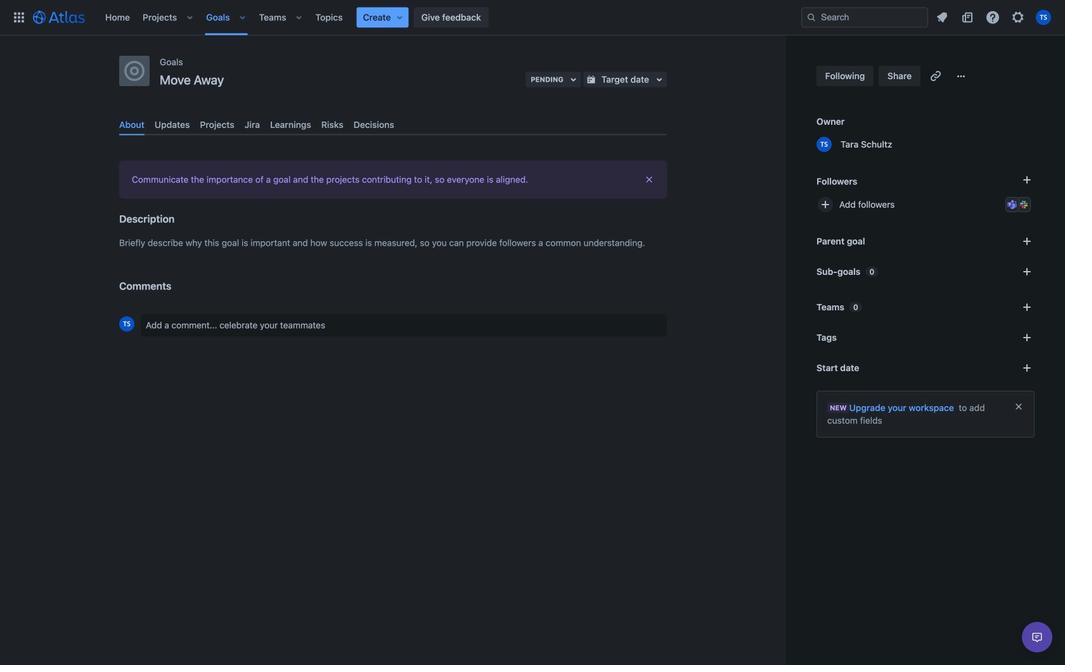 Task type: vqa. For each thing, say whether or not it's contained in the screenshot.
heading
no



Task type: locate. For each thing, give the bounding box(es) containing it.
slack logo showing nan channels are connected to this goal image
[[1019, 200, 1029, 210]]

Search field
[[801, 7, 928, 28]]

1 horizontal spatial close banner image
[[1014, 402, 1024, 412]]

None search field
[[801, 7, 928, 28]]

banner
[[0, 0, 1065, 36]]

top element
[[8, 0, 801, 35]]

account image
[[1036, 10, 1051, 25]]

0 vertical spatial close banner image
[[644, 175, 654, 185]]

notifications image
[[935, 10, 950, 25]]

help image
[[985, 10, 1001, 25]]

close banner image
[[644, 175, 654, 185], [1014, 402, 1024, 412]]

add follower image
[[818, 197, 833, 212]]

0 horizontal spatial close banner image
[[644, 175, 654, 185]]

tab list
[[114, 114, 672, 136]]

1 vertical spatial close banner image
[[1014, 402, 1024, 412]]

goal icon image
[[124, 61, 145, 81]]

add a follower image
[[1020, 172, 1035, 188]]



Task type: describe. For each thing, give the bounding box(es) containing it.
more icon image
[[954, 68, 969, 84]]

switch to... image
[[11, 10, 27, 25]]

open intercom messenger image
[[1030, 630, 1045, 646]]

settings image
[[1011, 10, 1026, 25]]

set start date image
[[1020, 361, 1035, 376]]

search image
[[807, 12, 817, 23]]

add team image
[[1020, 300, 1035, 315]]

msteams logo showing  channels are connected to this goal image
[[1008, 200, 1018, 210]]

add tag image
[[1020, 330, 1035, 346]]



